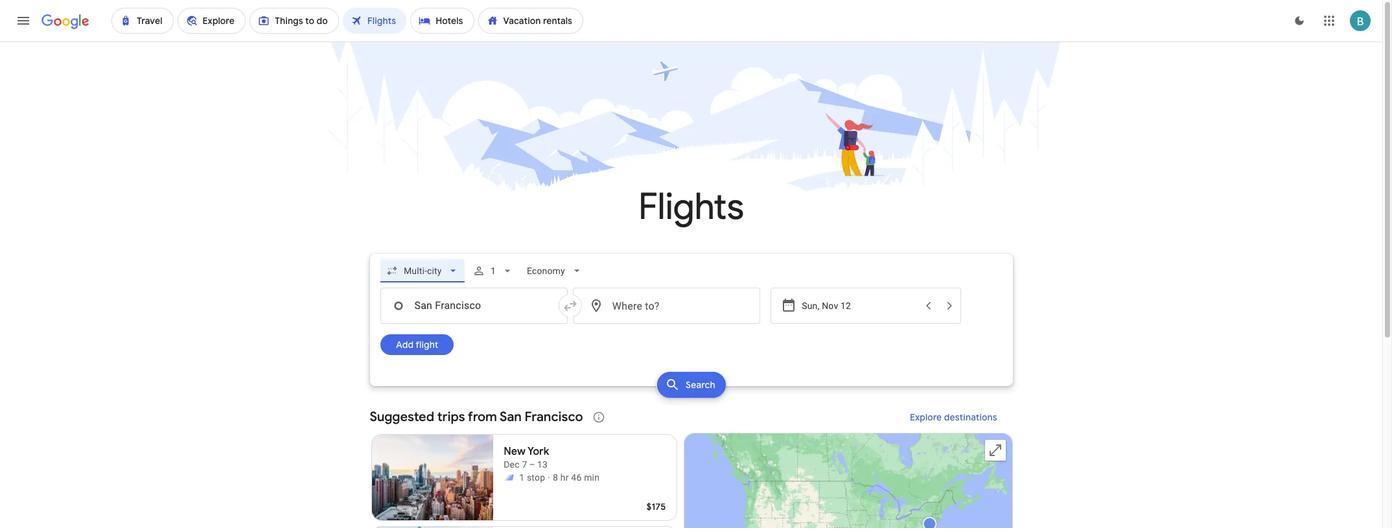 Task type: describe. For each thing, give the bounding box(es) containing it.
frontier and spirit image
[[504, 472, 514, 483]]

 image inside suggested trips from san francisco region
[[548, 471, 550, 484]]

change appearance image
[[1284, 5, 1315, 36]]

Departure text field
[[802, 288, 917, 323]]

1 for 1 stop
[[519, 472, 525, 483]]

46
[[571, 472, 582, 483]]

flight
[[415, 339, 438, 351]]

main menu image
[[16, 13, 31, 29]]

1 for 1
[[491, 266, 496, 276]]

search button
[[657, 372, 726, 398]]

suggested
[[370, 409, 434, 425]]

Flight search field
[[359, 254, 1023, 402]]

7 – 13
[[522, 460, 548, 470]]

suggested trips from san francisco
[[370, 409, 583, 425]]

suggested trips from san francisco region
[[370, 402, 1013, 528]]

trips
[[437, 409, 465, 425]]

dec
[[504, 460, 520, 470]]

none text field inside the flight search field
[[380, 288, 568, 324]]

1 stop
[[519, 472, 545, 483]]

8 hr 46 min
[[553, 472, 600, 483]]

francisco
[[525, 409, 583, 425]]

new
[[504, 445, 526, 458]]

Where to? text field
[[573, 288, 760, 324]]

flights
[[638, 184, 744, 230]]

add flight button
[[380, 334, 454, 355]]



Task type: vqa. For each thing, say whether or not it's contained in the screenshot.
field
yes



Task type: locate. For each thing, give the bounding box(es) containing it.
search
[[685, 379, 715, 391]]

hr
[[561, 472, 569, 483]]

1
[[491, 266, 496, 276], [519, 472, 525, 483]]

explore destinations
[[910, 412, 997, 423]]

 image
[[548, 471, 550, 484]]

1 inside popup button
[[491, 266, 496, 276]]

1 vertical spatial 1
[[519, 472, 525, 483]]

$175
[[647, 501, 666, 513]]

min
[[584, 472, 600, 483]]

None field
[[380, 259, 465, 283], [522, 259, 588, 283], [380, 259, 465, 283], [522, 259, 588, 283]]

san
[[500, 409, 522, 425]]

explore destinations button
[[894, 402, 1013, 433]]

add
[[396, 339, 413, 351]]

1 inside suggested trips from san francisco region
[[519, 472, 525, 483]]

1 button
[[467, 255, 519, 286]]

0 vertical spatial 1
[[491, 266, 496, 276]]

175 US dollars text field
[[647, 501, 666, 513]]

8
[[553, 472, 558, 483]]

york
[[528, 445, 549, 458]]

explore
[[910, 412, 942, 423]]

destinations
[[944, 412, 997, 423]]

from
[[468, 409, 497, 425]]

stop
[[527, 472, 545, 483]]

0 horizontal spatial 1
[[491, 266, 496, 276]]

1 horizontal spatial 1
[[519, 472, 525, 483]]

new york dec 7 – 13
[[504, 445, 549, 470]]

None text field
[[380, 288, 568, 324]]

add flight
[[396, 339, 438, 351]]



